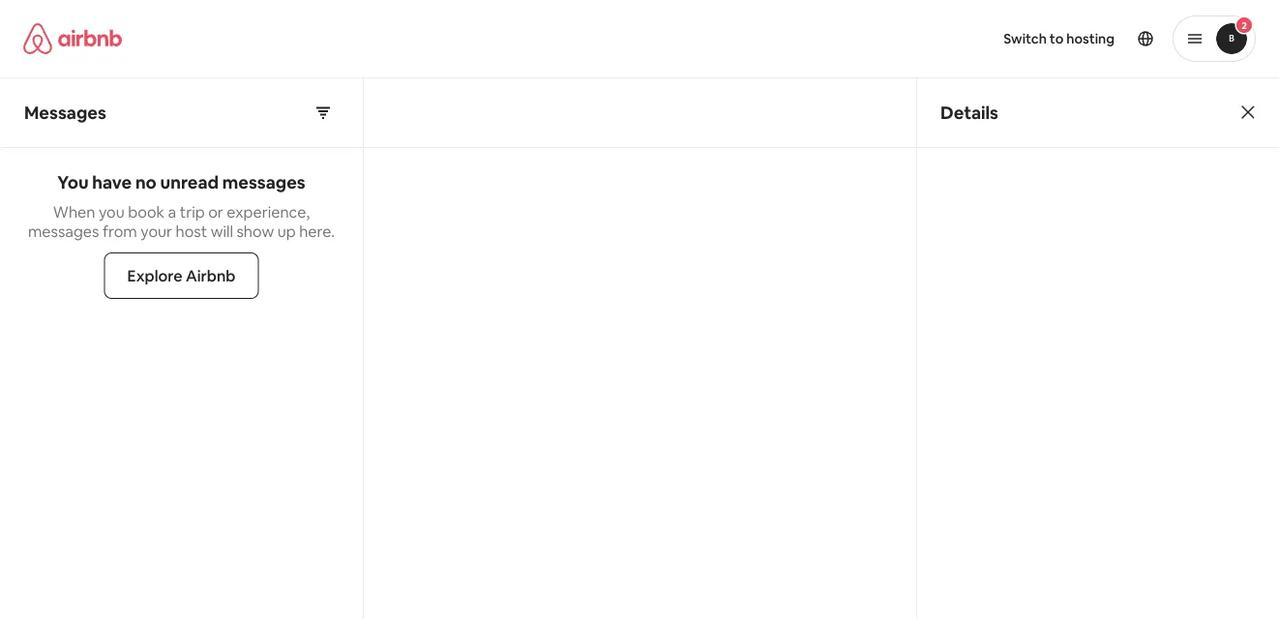 Task type: describe. For each thing, give the bounding box(es) containing it.
host
[[176, 221, 207, 241]]

explore airbnb
[[127, 266, 236, 285]]

switch to hosting
[[1004, 30, 1115, 47]]

a
[[168, 202, 176, 222]]

messaging page main contents element
[[0, 77, 1279, 620]]

profile element
[[663, 0, 1256, 77]]

details
[[941, 101, 999, 124]]

have
[[92, 171, 132, 194]]

0 vertical spatial messages
[[222, 171, 306, 194]]

unread
[[160, 171, 219, 194]]

book
[[128, 202, 165, 222]]

up
[[277, 221, 296, 241]]

hosting
[[1067, 30, 1115, 47]]

filter conversations. current filter: all conversations image
[[315, 105, 331, 120]]

switch to hosting link
[[992, 18, 1126, 59]]

trip
[[180, 202, 205, 222]]

no
[[135, 171, 157, 194]]

switch
[[1004, 30, 1047, 47]]

experience,
[[227, 202, 310, 222]]



Task type: vqa. For each thing, say whether or not it's contained in the screenshot.
the right my
no



Task type: locate. For each thing, give the bounding box(es) containing it.
you
[[99, 202, 125, 222]]

1 vertical spatial messages
[[28, 221, 99, 241]]

messages
[[24, 101, 106, 124]]

messages up experience, on the left
[[222, 171, 306, 194]]

show
[[237, 221, 274, 241]]

messages down you
[[28, 221, 99, 241]]

explore airbnb link
[[104, 253, 259, 299]]

explore
[[127, 266, 182, 285]]

from
[[102, 221, 137, 241]]

0 horizontal spatial messages
[[28, 221, 99, 241]]

you
[[57, 171, 89, 194]]

here.
[[299, 221, 335, 241]]

you have no unread messages when you book a trip or experience, messages from your host will show up here.
[[28, 171, 335, 241]]

2
[[1242, 19, 1247, 31]]

or
[[208, 202, 223, 222]]

messages
[[222, 171, 306, 194], [28, 221, 99, 241]]

2 button
[[1173, 15, 1256, 62]]

will
[[211, 221, 233, 241]]

to
[[1050, 30, 1064, 47]]

1 horizontal spatial messages
[[222, 171, 306, 194]]

when
[[53, 202, 95, 222]]

your
[[141, 221, 172, 241]]

airbnb
[[186, 266, 236, 285]]



